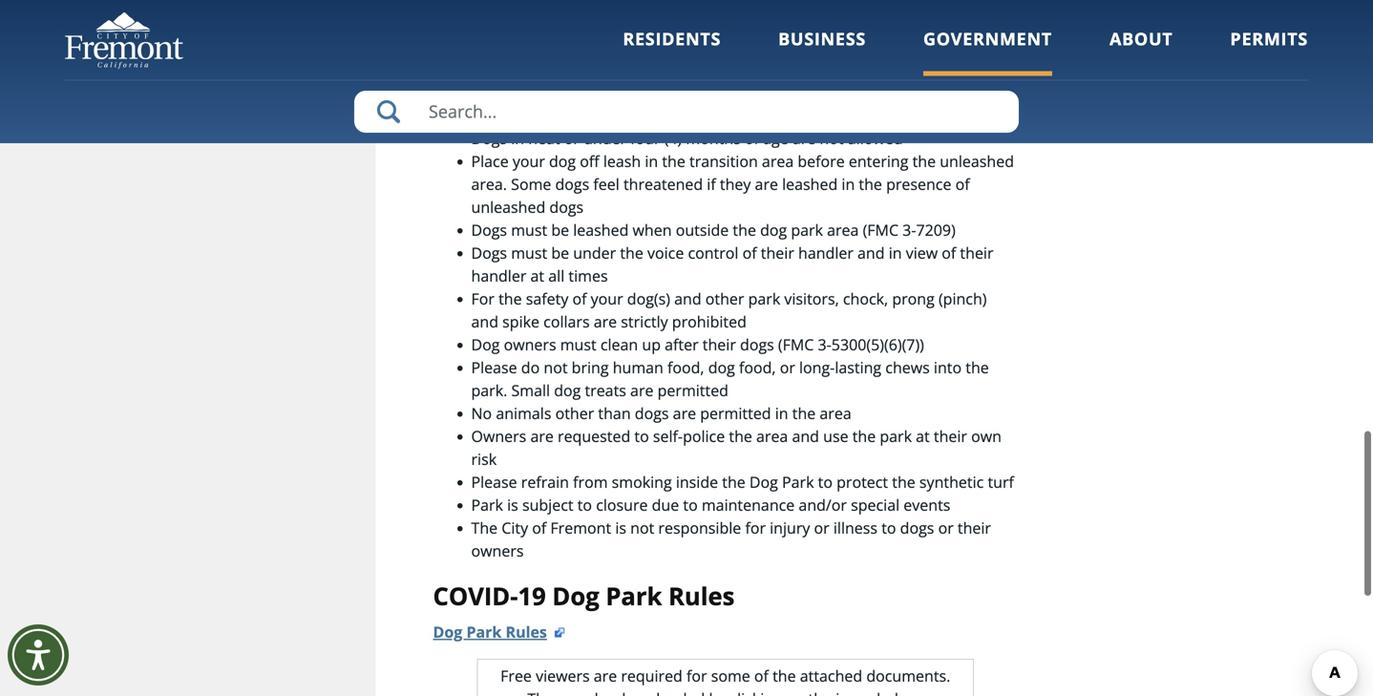 Task type: describe. For each thing, give the bounding box(es) containing it.
2 please from the top
[[471, 472, 517, 493]]

requested
[[558, 426, 631, 447]]

and down the "for"
[[471, 312, 499, 332]]

are up clean
[[594, 312, 617, 332]]

transition
[[690, 151, 758, 172]]

0 vertical spatial years
[[548, 36, 587, 57]]

to down special
[[882, 518, 897, 538]]

are up "(4)"
[[663, 105, 687, 126]]

the right into at right bottom
[[966, 357, 989, 378]]

the down entering
[[859, 174, 883, 195]]

safety
[[526, 289, 569, 309]]

1 vertical spatial permitted
[[700, 403, 771, 424]]

must down some at the left of the page
[[511, 220, 548, 240]]

dog left off
[[549, 151, 576, 172]]

0 vertical spatial for
[[623, 13, 644, 34]]

collars
[[544, 312, 590, 332]]

bring
[[572, 357, 609, 378]]

be down some at the left of the page
[[552, 220, 569, 240]]

2 vertical spatial at
[[916, 426, 930, 447]]

dog up maintenance at the right of the page
[[750, 472, 778, 493]]

no
[[471, 403, 492, 424]]

each
[[648, 13, 681, 34]]

voice
[[648, 243, 684, 263]]

illness
[[834, 518, 878, 538]]

covid-19 dog park rules dog park rules
[[433, 580, 735, 642]]

0 vertical spatial under
[[622, 36, 665, 57]]

chock,
[[843, 289, 889, 309]]

free
[[501, 666, 532, 686]]

of up collars
[[573, 289, 587, 309]]

0 horizontal spatial is
[[507, 495, 519, 515]]

prohibited
[[672, 312, 747, 332]]

dog park rules link
[[433, 622, 566, 642]]

off
[[580, 151, 600, 172]]

(fmc down the "presence"
[[863, 220, 899, 240]]

1 please from the top
[[471, 357, 517, 378]]

use
[[824, 426, 849, 447]]

due
[[652, 495, 679, 515]]

the
[[471, 518, 498, 538]]

0 horizontal spatial your
[[513, 151, 545, 172]]

the up maintenance at the right of the page
[[722, 472, 746, 493]]

2 outside from the top
[[676, 220, 729, 240]]

an
[[793, 59, 811, 80]]

special
[[851, 495, 900, 515]]

long-
[[800, 357, 835, 378]]

3- up view
[[903, 220, 917, 240]]

into
[[934, 357, 962, 378]]

must down residents
[[611, 59, 647, 80]]

injury
[[770, 518, 810, 538]]

responsible
[[659, 518, 742, 538]]

off-
[[828, 36, 852, 57]]

their left own in the right of the page
[[934, 426, 968, 447]]

control
[[688, 243, 739, 263]]

government link
[[924, 27, 1053, 76]]

dog up visitors,
[[760, 220, 787, 240]]

months
[[686, 128, 741, 149]]

an
[[471, 0, 490, 11]]

children
[[471, 59, 529, 80]]

business link
[[779, 27, 866, 76]]

dog down bring at the bottom
[[554, 380, 581, 401]]

the down "(4)"
[[662, 151, 686, 172]]

19
[[518, 580, 546, 613]]

visitors,
[[785, 289, 839, 309]]

owners
[[471, 426, 527, 447]]

the down long-
[[793, 403, 816, 424]]

be up safety
[[552, 243, 569, 263]]

dogs down the events
[[901, 518, 935, 538]]

dogs down prohibited
[[740, 334, 775, 355]]

dogs down off
[[556, 174, 590, 195]]

park up and/or
[[782, 472, 814, 493]]

of right city
[[532, 518, 547, 538]]

the down accompanied
[[733, 82, 757, 103]]

1 horizontal spatial your
[[591, 289, 623, 309]]

park up the
[[471, 495, 503, 515]]

for
[[471, 289, 495, 309]]

(pinch)
[[939, 289, 987, 309]]

presence
[[887, 174, 952, 195]]

dog down the "for"
[[471, 334, 500, 355]]

hand
[[583, 13, 619, 34]]

than
[[598, 403, 631, 424]]

about link
[[1110, 27, 1174, 76]]

5100(10))
[[831, 105, 897, 126]]

be down 15
[[552, 82, 569, 103]]

to left self-
[[635, 426, 649, 447]]

refrain
[[521, 472, 569, 493]]

dog down prohibited
[[709, 357, 735, 378]]

some
[[511, 174, 552, 195]]

their up visitors,
[[761, 243, 795, 263]]

own
[[972, 426, 1002, 447]]

3- up before
[[818, 105, 831, 126]]

of right some
[[755, 666, 769, 686]]

of left the age
[[745, 128, 759, 149]]

police
[[683, 426, 725, 447]]

covid-
[[433, 580, 518, 613]]

about
[[1110, 27, 1174, 51]]

2 vertical spatial under
[[573, 243, 616, 263]]

1 horizontal spatial adult
[[815, 59, 852, 80]]

1 vertical spatial is
[[616, 518, 627, 538]]

human
[[613, 357, 664, 378]]

area.
[[471, 174, 507, 195]]

(fmc up '5100(10))'
[[863, 82, 899, 103]]

permits link
[[1231, 27, 1309, 76]]

from
[[573, 472, 608, 493]]

turf
[[988, 472, 1014, 493]]

15
[[547, 59, 565, 80]]

their down prohibited
[[703, 334, 736, 355]]

the up spike
[[499, 289, 522, 309]]

dog.
[[685, 13, 716, 34]]

dog right 19
[[553, 580, 600, 613]]

are down human
[[631, 380, 654, 401]]

the right the use in the right of the page
[[853, 426, 876, 447]]

1 vertical spatial inside
[[676, 472, 719, 493]]

and up the chock,
[[858, 243, 885, 263]]

be down residents
[[651, 59, 669, 80]]

dogs left per
[[795, 13, 829, 34]]

3 dogs from the top
[[471, 220, 507, 240]]

and up prohibited
[[675, 289, 702, 309]]

2 7209) from the top
[[917, 220, 956, 240]]

1 vertical spatial allowed
[[719, 105, 774, 126]]

of right control
[[743, 243, 757, 263]]

a
[[511, 13, 520, 34]]

0 vertical spatial all
[[921, 0, 937, 11]]

are down each
[[669, 36, 692, 57]]

by
[[772, 59, 789, 80]]

and up government
[[984, 0, 1011, 11]]

synthetic
[[920, 472, 984, 493]]

government
[[924, 27, 1053, 51]]

vicious
[[573, 105, 621, 126]]

1 vertical spatial other
[[556, 403, 594, 424]]

1 horizontal spatial handler
[[799, 243, 854, 263]]

5300(5)(6)(7))
[[832, 334, 925, 355]]

dogs down some at the left of the page
[[550, 197, 584, 217]]

area left the use in the right of the page
[[757, 426, 788, 447]]

adult.)
[[861, 13, 906, 34]]

the up the "presence"
[[913, 151, 936, 172]]

dog down adult.)
[[894, 36, 921, 57]]

small
[[512, 380, 550, 401]]

to up responsible
[[683, 495, 698, 515]]

are right the age
[[793, 128, 816, 149]]

to up and/or
[[818, 472, 833, 493]]

not down closure
[[631, 518, 655, 538]]

park left visitors,
[[749, 289, 781, 309]]

0 vertical spatial owners
[[504, 334, 557, 355]]

area down before
[[827, 220, 859, 240]]

(fmc up long-
[[778, 334, 814, 355]]

0 horizontal spatial dog(s)
[[627, 289, 671, 309]]

per
[[833, 13, 857, 34]]

are up self-
[[673, 403, 696, 424]]

the up an
[[800, 36, 824, 57]]

entering
[[849, 151, 909, 172]]

not up before
[[820, 128, 844, 149]]

an adult (18 or over) must accompany dog(s) inside the park at all times and carry a leash in hand for each dog. (limit two dogs per adult.) children 8 years and under are not allowed in the off-leash dog area; children 9-15 years must be accompanied by an adult dogs must be leashed when outside the dog park area (fmc 3-7209) dangerous or vicious dogs are not allowed (fmc 3-5100(10)) dogs in heat or under four (4) months of age are not allowed place your dog off leash in the transition area before entering the unleashed area. some dogs feel threatened if they are leashed in the presence of unleashed dogs dogs must be leashed when outside the dog park area (fmc 3-7209) dogs must be under the voice control of their handler and in view of their handler at all times for the safety of your dog(s) and other park visitors, chock, prong (pinch) and spike collars are strictly prohibited dog owners must clean up after their dogs (fmc 3-5300(5)(6)(7)) please do not bring human food, dog food, or long-lasting chews into the park. small dog treats are permitted no animals other than dogs are permitted in the area owners are requested to self-police the area and use the park at their own risk please refrain from smoking inside the dog park to protect the synthetic turf park is subject to closure due to maintenance and/or special events the city of fremont is not responsible for injury or illness to dogs or their owners
[[471, 0, 1015, 561]]

1 dogs from the top
[[471, 82, 507, 103]]

of right the "presence"
[[956, 174, 970, 195]]

heat
[[528, 128, 560, 149]]

their up (pinch)
[[960, 243, 994, 263]]

dog down the covid-
[[433, 622, 463, 642]]

0 vertical spatial other
[[706, 289, 745, 309]]

must down '9-'
[[511, 82, 548, 103]]

0 horizontal spatial all
[[549, 266, 565, 286]]

1 horizontal spatial for
[[687, 666, 707, 686]]

not up months
[[691, 105, 715, 126]]

smoking
[[612, 472, 672, 493]]

over)
[[580, 0, 616, 11]]

area down the age
[[762, 151, 794, 172]]

the right "police"
[[729, 426, 753, 447]]

or up heat
[[553, 105, 569, 126]]

1 food, from the left
[[668, 357, 705, 378]]

0 vertical spatial dog(s)
[[746, 0, 789, 11]]

lasting
[[835, 357, 882, 378]]

1 vertical spatial times
[[569, 266, 608, 286]]

before
[[798, 151, 845, 172]]

the up the events
[[893, 472, 916, 493]]

1 outside from the top
[[676, 82, 729, 103]]

park up adult.)
[[867, 0, 899, 11]]



Task type: locate. For each thing, give the bounding box(es) containing it.
required
[[621, 666, 683, 686]]

or down the events
[[939, 518, 954, 538]]

strictly
[[621, 312, 668, 332]]

business
[[779, 27, 866, 51]]

when down residents link
[[633, 82, 672, 103]]

park down the covid-
[[467, 622, 502, 642]]

0 horizontal spatial handler
[[471, 266, 527, 286]]

1 vertical spatial years
[[568, 59, 607, 80]]

1 vertical spatial please
[[471, 472, 517, 493]]

7209) down "area;"
[[917, 82, 956, 103]]

1 horizontal spatial unleashed
[[940, 151, 1015, 172]]

1 horizontal spatial inside
[[793, 0, 835, 11]]

dogs down area.
[[471, 220, 507, 240]]

0 horizontal spatial other
[[556, 403, 594, 424]]

park up protect
[[880, 426, 912, 447]]

2 horizontal spatial leash
[[852, 36, 890, 57]]

or right heat
[[564, 128, 580, 149]]

the left attached
[[773, 666, 796, 686]]

other up requested
[[556, 403, 594, 424]]

1 vertical spatial unleashed
[[471, 197, 546, 217]]

1 vertical spatial owners
[[471, 541, 524, 561]]

owners down the
[[471, 541, 524, 561]]

0 vertical spatial allowed
[[724, 36, 779, 57]]

0 vertical spatial leashed
[[573, 82, 629, 103]]

2 vertical spatial for
[[687, 666, 707, 686]]

1 horizontal spatial is
[[616, 518, 627, 538]]

2 vertical spatial leashed
[[573, 220, 629, 240]]

1 horizontal spatial food,
[[739, 357, 776, 378]]

1 horizontal spatial other
[[706, 289, 745, 309]]

park
[[782, 472, 814, 493], [471, 495, 503, 515], [606, 580, 662, 613], [467, 622, 502, 642]]

1 when from the top
[[633, 82, 672, 103]]

leash
[[524, 13, 561, 34], [852, 36, 890, 57], [604, 151, 641, 172]]

accompanied
[[673, 59, 768, 80]]

Search text field
[[354, 91, 1019, 133]]

of
[[745, 128, 759, 149], [956, 174, 970, 195], [743, 243, 757, 263], [942, 243, 957, 263], [573, 289, 587, 309], [532, 518, 547, 538], [755, 666, 769, 686]]

at up synthetic
[[916, 426, 930, 447]]

times up collars
[[569, 266, 608, 286]]

1 vertical spatial outside
[[676, 220, 729, 240]]

park up required
[[606, 580, 662, 613]]

0 vertical spatial at
[[903, 0, 917, 11]]

owners up do
[[504, 334, 557, 355]]

your up some at the left of the page
[[513, 151, 545, 172]]

times
[[941, 0, 980, 11], [569, 266, 608, 286]]

if
[[707, 174, 716, 195]]

viewers
[[536, 666, 590, 686]]

other
[[706, 289, 745, 309], [556, 403, 594, 424]]

4 dogs from the top
[[471, 243, 507, 263]]

dog
[[471, 334, 500, 355], [750, 472, 778, 493], [553, 580, 600, 613], [433, 622, 463, 642]]

dogs up four
[[625, 105, 659, 126]]

0 vertical spatial adult
[[494, 0, 531, 11]]

are right they
[[755, 174, 779, 195]]

8
[[536, 36, 544, 57]]

maintenance
[[702, 495, 795, 515]]

inside up due
[[676, 472, 719, 493]]

under down each
[[622, 36, 665, 57]]

3- up long-
[[818, 334, 832, 355]]

0 vertical spatial leash
[[524, 13, 561, 34]]

area
[[827, 82, 859, 103], [762, 151, 794, 172], [827, 220, 859, 240], [820, 403, 852, 424], [757, 426, 788, 447]]

dog(s)
[[746, 0, 789, 11], [627, 289, 671, 309]]

1 horizontal spatial times
[[941, 0, 980, 11]]

2 vertical spatial allowed
[[848, 128, 903, 149]]

up
[[642, 334, 661, 355]]

1 vertical spatial dog(s)
[[627, 289, 671, 309]]

dog(s) up strictly
[[627, 289, 671, 309]]

not
[[696, 36, 720, 57], [691, 105, 715, 126], [820, 128, 844, 149], [544, 357, 568, 378], [631, 518, 655, 538]]

0 vertical spatial unleashed
[[940, 151, 1015, 172]]

two
[[764, 13, 791, 34]]

leash up feel
[[604, 151, 641, 172]]

1 vertical spatial when
[[633, 220, 672, 240]]

for down maintenance at the right of the page
[[746, 518, 766, 538]]

(18
[[535, 0, 557, 11]]

2 food, from the left
[[739, 357, 776, 378]]

leashed down before
[[783, 174, 838, 195]]

dog(s) up two
[[746, 0, 789, 11]]

accompany
[[661, 0, 742, 11]]

0 vertical spatial 7209)
[[917, 82, 956, 103]]

dogs down children
[[471, 82, 507, 103]]

when
[[633, 82, 672, 103], [633, 220, 672, 240]]

four
[[631, 128, 661, 149]]

the left voice
[[620, 243, 644, 263]]

residents
[[623, 27, 721, 51]]

1 vertical spatial all
[[549, 266, 565, 286]]

dangerous
[[471, 105, 549, 126]]

0 vertical spatial times
[[941, 0, 980, 11]]

threatened
[[624, 174, 703, 195]]

must up safety
[[511, 243, 548, 263]]

fremont
[[551, 518, 612, 538]]

are right viewers
[[594, 666, 617, 686]]

0 horizontal spatial unleashed
[[471, 197, 546, 217]]

leashed up vicious
[[573, 82, 629, 103]]

handler up the "for"
[[471, 266, 527, 286]]

for
[[623, 13, 644, 34], [746, 518, 766, 538], [687, 666, 707, 686]]

0 vertical spatial is
[[507, 495, 519, 515]]

place
[[471, 151, 509, 172]]

carry
[[471, 13, 507, 34]]

0 vertical spatial inside
[[793, 0, 835, 11]]

the up control
[[733, 220, 757, 240]]

handler up visitors,
[[799, 243, 854, 263]]

for left each
[[623, 13, 644, 34]]

1 vertical spatial for
[[746, 518, 766, 538]]

0 horizontal spatial adult
[[494, 0, 531, 11]]

leash down adult.)
[[852, 36, 890, 57]]

clean
[[601, 334, 638, 355]]

allowed up the age
[[719, 105, 774, 126]]

and/or
[[799, 495, 847, 515]]

9-
[[533, 59, 547, 80]]

residents link
[[623, 27, 721, 76]]

(4)
[[665, 128, 682, 149]]

events
[[904, 495, 951, 515]]

not down dog.
[[696, 36, 720, 57]]

and
[[984, 0, 1011, 11], [591, 36, 618, 57], [858, 243, 885, 263], [675, 289, 702, 309], [471, 312, 499, 332], [792, 426, 820, 447]]

1 horizontal spatial dog(s)
[[746, 0, 789, 11]]

children
[[471, 36, 532, 57]]

is down closure
[[616, 518, 627, 538]]

1 vertical spatial adult
[[815, 59, 852, 80]]

7209)
[[917, 82, 956, 103], [917, 220, 956, 240]]

and down hand
[[591, 36, 618, 57]]

(fmc up the age
[[778, 105, 814, 126]]

documents.
[[867, 666, 951, 686]]

unleashed up the "presence"
[[940, 151, 1015, 172]]

2 when from the top
[[633, 220, 672, 240]]

park.
[[471, 380, 508, 401]]

must up each
[[620, 0, 657, 11]]

adult down off-
[[815, 59, 852, 80]]

is up city
[[507, 495, 519, 515]]

0 vertical spatial please
[[471, 357, 517, 378]]

treats
[[585, 380, 627, 401]]

your up strictly
[[591, 289, 623, 309]]

(limit
[[720, 13, 760, 34]]

(fmc
[[863, 82, 899, 103], [778, 105, 814, 126], [863, 220, 899, 240], [778, 334, 814, 355]]

please down risk
[[471, 472, 517, 493]]

0 horizontal spatial for
[[623, 13, 644, 34]]

0 vertical spatial your
[[513, 151, 545, 172]]

the up per
[[839, 0, 863, 11]]

1 horizontal spatial leash
[[604, 151, 641, 172]]

rules down responsible
[[669, 580, 735, 613]]

to
[[635, 426, 649, 447], [818, 472, 833, 493], [578, 495, 592, 515], [683, 495, 698, 515], [882, 518, 897, 538]]

feel
[[594, 174, 620, 195]]

1 vertical spatial rules
[[506, 622, 547, 642]]

area up '5100(10))'
[[827, 82, 859, 103]]

0 horizontal spatial leash
[[524, 13, 561, 34]]

2 dogs from the top
[[471, 128, 507, 149]]

after
[[665, 334, 699, 355]]

in
[[565, 13, 579, 34], [783, 36, 796, 57], [511, 128, 525, 149], [645, 151, 658, 172], [842, 174, 855, 195], [889, 243, 902, 263], [775, 403, 789, 424]]

chews
[[886, 357, 930, 378]]

and left the use in the right of the page
[[792, 426, 820, 447]]

are down animals on the left of the page
[[531, 426, 554, 447]]

0 vertical spatial outside
[[676, 82, 729, 103]]

prong
[[893, 289, 935, 309]]

closure
[[596, 495, 648, 515]]

protect
[[837, 472, 889, 493]]

must down collars
[[560, 334, 597, 355]]

1 vertical spatial leashed
[[783, 174, 838, 195]]

view
[[906, 243, 938, 263]]

1 vertical spatial handler
[[471, 266, 527, 286]]

their down synthetic
[[958, 518, 992, 538]]

at up safety
[[531, 266, 545, 286]]

of right view
[[942, 243, 957, 263]]

0 horizontal spatial inside
[[676, 472, 719, 493]]

1 vertical spatial leash
[[852, 36, 890, 57]]

city
[[502, 518, 528, 538]]

permits
[[1231, 27, 1309, 51]]

1 vertical spatial at
[[531, 266, 545, 286]]

dogs up the "for"
[[471, 243, 507, 263]]

0 horizontal spatial food,
[[668, 357, 705, 378]]

1 vertical spatial under
[[584, 128, 627, 149]]

1 horizontal spatial all
[[921, 0, 937, 11]]

0 vertical spatial permitted
[[658, 380, 729, 401]]

dog down by
[[760, 82, 787, 103]]

unleashed down area.
[[471, 197, 546, 217]]

or down and/or
[[814, 518, 830, 538]]

1 vertical spatial your
[[591, 289, 623, 309]]

food, down "after"
[[668, 357, 705, 378]]

allowed up entering
[[848, 128, 903, 149]]

inside
[[793, 0, 835, 11], [676, 472, 719, 493]]

0 horizontal spatial rules
[[506, 622, 547, 642]]

free viewers are required for some of the attached documents.
[[501, 666, 951, 686]]

years right 15
[[568, 59, 607, 80]]

some
[[711, 666, 751, 686]]

0 vertical spatial rules
[[669, 580, 735, 613]]

be
[[651, 59, 669, 80], [552, 82, 569, 103], [552, 220, 569, 240], [552, 243, 569, 263]]

1 7209) from the top
[[917, 82, 956, 103]]

are
[[669, 36, 692, 57], [663, 105, 687, 126], [793, 128, 816, 149], [755, 174, 779, 195], [594, 312, 617, 332], [631, 380, 654, 401], [673, 403, 696, 424], [531, 426, 554, 447], [594, 666, 617, 686]]

or right (18
[[561, 0, 576, 11]]

1 vertical spatial 7209)
[[917, 220, 956, 240]]

2 horizontal spatial for
[[746, 518, 766, 538]]

park
[[867, 0, 899, 11], [791, 82, 823, 103], [791, 220, 823, 240], [749, 289, 781, 309], [880, 426, 912, 447]]

park down an
[[791, 82, 823, 103]]

under
[[622, 36, 665, 57], [584, 128, 627, 149], [573, 243, 616, 263]]

outside down accompanied
[[676, 82, 729, 103]]

allowed
[[724, 36, 779, 57], [719, 105, 774, 126], [848, 128, 903, 149]]

or left long-
[[780, 357, 796, 378]]

spike
[[503, 312, 540, 332]]

dogs up self-
[[635, 403, 669, 424]]

0 vertical spatial when
[[633, 82, 672, 103]]

0 horizontal spatial times
[[569, 266, 608, 286]]

1 horizontal spatial rules
[[669, 580, 735, 613]]

3- down adult.)
[[903, 82, 917, 103]]

0 vertical spatial handler
[[799, 243, 854, 263]]

subject
[[522, 495, 574, 515]]

area up the use in the right of the page
[[820, 403, 852, 424]]

2 vertical spatial leash
[[604, 151, 641, 172]]



Task type: vqa. For each thing, say whether or not it's contained in the screenshot.
eight-'s "plan"
no



